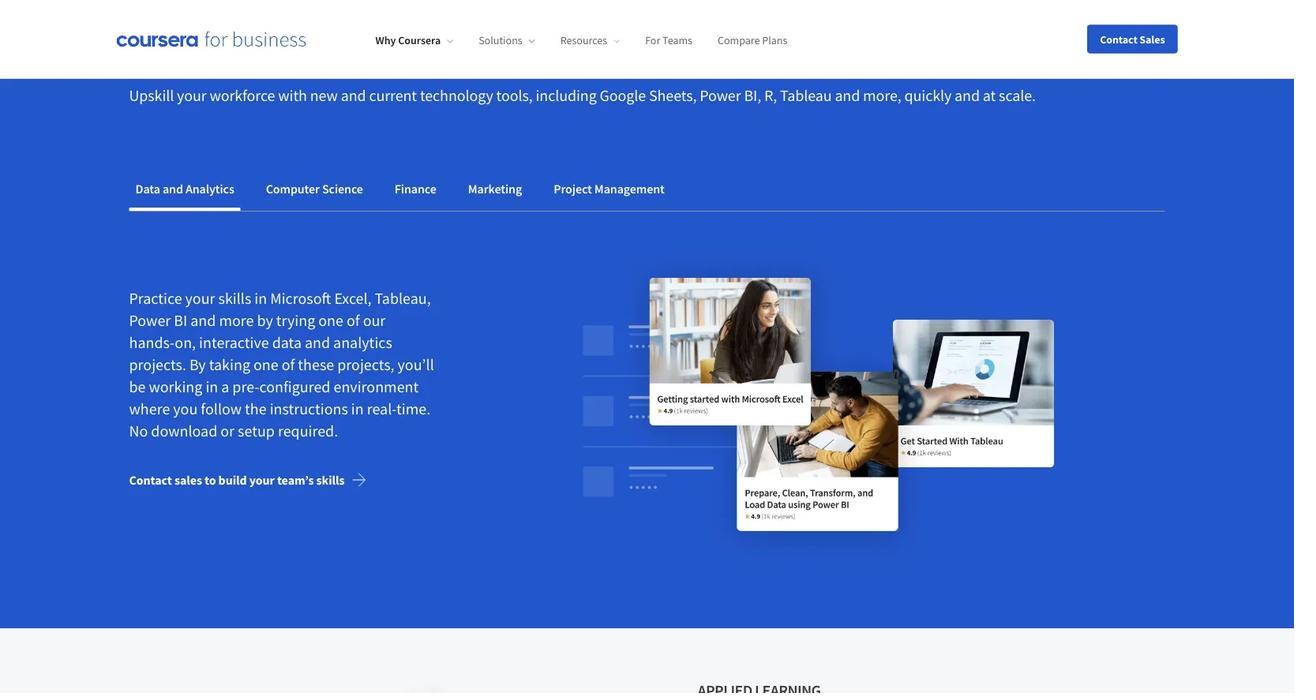 Task type: vqa. For each thing, say whether or not it's contained in the screenshot.
11:59 inside the Graded Quiz 2 Due Dec 24, 11:59 PM CST Graded Quiz
no



Task type: locate. For each thing, give the bounding box(es) containing it.
0 vertical spatial with
[[350, 23, 417, 67]]

2 horizontal spatial skills
[[424, 23, 499, 67]]

0 vertical spatial power
[[700, 86, 741, 106]]

with
[[350, 23, 417, 67], [278, 86, 307, 106]]

and up these
[[305, 333, 330, 353]]

2 vertical spatial skills
[[316, 472, 345, 488]]

1 vertical spatial your
[[185, 289, 215, 309]]

0 horizontal spatial contact
[[129, 472, 172, 488]]

trying
[[276, 311, 315, 331]]

in up tools,
[[506, 23, 535, 67]]

of left our
[[347, 311, 360, 331]]

in left real-
[[351, 399, 364, 419]]

instructions
[[270, 399, 348, 419]]

tableau,
[[375, 289, 431, 309]]

contact inside contact sales to build your team's skills link
[[129, 472, 172, 488]]

project management button
[[547, 170, 671, 208]]

more
[[219, 311, 254, 331]]

sales
[[1140, 32, 1165, 46]]

interactive
[[199, 333, 269, 353]]

for
[[645, 33, 661, 48]]

to
[[205, 472, 216, 488]]

analytics
[[186, 181, 234, 197]]

and right the data
[[163, 181, 183, 197]]

0 horizontal spatial power
[[129, 311, 171, 331]]

data and analytics
[[135, 181, 234, 197]]

you'll
[[398, 355, 434, 375]]

your for upskill
[[177, 86, 207, 106]]

skills
[[424, 23, 499, 67], [218, 289, 251, 309], [316, 472, 345, 488]]

resources
[[561, 33, 607, 48]]

1 vertical spatial skills
[[218, 289, 251, 309]]

or
[[221, 422, 235, 441]]

why
[[376, 33, 396, 48]]

teams
[[663, 33, 693, 48]]

one down excel, in the top left of the page
[[318, 311, 344, 331]]

of down data
[[282, 355, 295, 375]]

r,
[[765, 86, 777, 106]]

contact
[[1100, 32, 1138, 46], [129, 472, 172, 488]]

power up hands-
[[129, 311, 171, 331]]

configured
[[259, 377, 331, 397]]

real-
[[367, 399, 396, 419]]

in left a on the left bottom of the page
[[206, 377, 218, 397]]

equip learners with skills in 1,000+ tools
[[129, 23, 721, 67]]

1 horizontal spatial with
[[350, 23, 417, 67]]

power left bi,
[[700, 86, 741, 106]]

of
[[347, 311, 360, 331], [282, 355, 295, 375]]

solutions
[[479, 33, 523, 48]]

0 vertical spatial your
[[177, 86, 207, 106]]

1 vertical spatial with
[[278, 86, 307, 106]]

1 vertical spatial one
[[253, 355, 279, 375]]

bi
[[174, 311, 187, 331]]

science
[[322, 181, 363, 197]]

and inside data and analytics button
[[163, 181, 183, 197]]

in
[[506, 23, 535, 67], [255, 289, 267, 309], [206, 377, 218, 397], [351, 399, 364, 419]]

1 vertical spatial of
[[282, 355, 295, 375]]

computer science button
[[260, 170, 369, 208]]

your inside practice your skills in microsoft excel, tableau, power bi and more by trying one of our hands-on, interactive data and analytics projects. by taking one of these projects, you'll be working in a pre-configured environment where you follow the instructions in real-time. no download or setup required.
[[185, 289, 215, 309]]

and left more,
[[835, 86, 860, 106]]

content tabs tab list
[[129, 170, 1165, 211]]

0 vertical spatial contact
[[1100, 32, 1138, 46]]

data
[[135, 181, 160, 197]]

your for practice
[[185, 289, 215, 309]]

1 horizontal spatial contact
[[1100, 32, 1138, 46]]

0 vertical spatial skills
[[424, 23, 499, 67]]

2 vertical spatial your
[[249, 472, 275, 488]]

your
[[177, 86, 207, 106], [185, 289, 215, 309], [249, 472, 275, 488]]

analytics
[[333, 333, 392, 353]]

1 horizontal spatial of
[[347, 311, 360, 331]]

skills inside practice your skills in microsoft excel, tableau, power bi and more by trying one of our hands-on, interactive data and analytics projects. by taking one of these projects, you'll be working in a pre-configured environment where you follow the instructions in real-time. no download or setup required.
[[218, 289, 251, 309]]

one
[[318, 311, 344, 331], [253, 355, 279, 375]]

0 horizontal spatial skills
[[218, 289, 251, 309]]

taking
[[209, 355, 250, 375]]

data and analytics button
[[129, 170, 241, 208]]

your right upskill
[[177, 86, 207, 106]]

your right build
[[249, 472, 275, 488]]

scale.
[[999, 86, 1036, 106]]

sheets,
[[649, 86, 697, 106]]

computer science
[[266, 181, 363, 197]]

tools,
[[496, 86, 533, 106]]

power inside practice your skills in microsoft excel, tableau, power bi and more by trying one of our hands-on, interactive data and analytics projects. by taking one of these projects, you'll be working in a pre-configured environment where you follow the instructions in real-time. no download or setup required.
[[129, 311, 171, 331]]

1 vertical spatial contact
[[129, 472, 172, 488]]

1 vertical spatial power
[[129, 311, 171, 331]]

your up "bi"
[[185, 289, 215, 309]]

these
[[298, 355, 334, 375]]

0 horizontal spatial of
[[282, 355, 295, 375]]

follow
[[201, 399, 242, 419]]

contact for contact sales to build your team's skills
[[129, 472, 172, 488]]

project management
[[554, 181, 665, 197]]

project
[[554, 181, 592, 197]]

contact for contact sales
[[1100, 32, 1138, 46]]

1 horizontal spatial one
[[318, 311, 344, 331]]

by
[[189, 355, 206, 375]]

contact inside button
[[1100, 32, 1138, 46]]

required.
[[278, 422, 338, 441]]

one up the 'pre-'
[[253, 355, 279, 375]]



Task type: describe. For each thing, give the bounding box(es) containing it.
why coursera
[[376, 33, 441, 48]]

and right new
[[341, 86, 366, 106]]

a
[[221, 377, 229, 397]]

technology
[[420, 86, 493, 106]]

learners
[[222, 23, 343, 67]]

our
[[363, 311, 386, 331]]

more,
[[863, 86, 902, 106]]

new
[[310, 86, 338, 106]]

build
[[218, 472, 247, 488]]

management
[[595, 181, 665, 197]]

for teams
[[645, 33, 693, 48]]

compare
[[718, 33, 760, 48]]

contact sales
[[1100, 32, 1165, 46]]

quickly
[[905, 86, 952, 106]]

equip
[[129, 23, 215, 67]]

no
[[129, 422, 148, 441]]

be
[[129, 377, 146, 397]]

finance button
[[388, 170, 443, 208]]

practice your skills in microsoft excel, tableau, power bi and more by trying one of our hands-on, interactive data and analytics projects. by taking one of these projects, you'll be working in a pre-configured environment where you follow the instructions in real-time. no download or setup required.
[[129, 289, 434, 441]]

download
[[151, 422, 217, 441]]

marketing button
[[462, 170, 529, 208]]

pre-
[[232, 377, 259, 397]]

bi,
[[744, 86, 761, 106]]

microsoft
[[270, 289, 331, 309]]

contact sales button
[[1088, 25, 1178, 53]]

1,000+
[[541, 23, 640, 67]]

data
[[272, 333, 302, 353]]

0 vertical spatial one
[[318, 311, 344, 331]]

where
[[129, 399, 170, 419]]

on,
[[175, 333, 196, 353]]

0 vertical spatial of
[[347, 311, 360, 331]]

excel,
[[334, 289, 372, 309]]

upskill
[[129, 86, 174, 106]]

compare plans link
[[718, 33, 788, 48]]

by
[[257, 311, 273, 331]]

you
[[173, 399, 198, 419]]

contact sales to build your team's skills link
[[129, 461, 379, 499]]

upskill your workforce with new and current technology tools, including google sheets, power bi, r, tableau and more, quickly and at scale.
[[129, 86, 1036, 106]]

current
[[369, 86, 417, 106]]

google
[[600, 86, 646, 106]]

marketing
[[468, 181, 522, 197]]

and right "bi"
[[191, 311, 216, 331]]

solutions link
[[479, 33, 535, 48]]

coursera
[[398, 33, 441, 48]]

projects.
[[129, 355, 186, 375]]

coursera for business image
[[116, 31, 306, 47]]

0 horizontal spatial with
[[278, 86, 307, 106]]

1 horizontal spatial skills
[[316, 472, 345, 488]]

plans
[[762, 33, 788, 48]]

contact sales to build your team's skills
[[129, 472, 345, 488]]

tableau
[[780, 86, 832, 106]]

workforce
[[210, 86, 275, 106]]

resources link
[[561, 33, 620, 48]]

in up by
[[255, 289, 267, 309]]

environment
[[334, 377, 419, 397]]

practice
[[129, 289, 182, 309]]

for teams link
[[645, 33, 693, 48]]

and left at
[[955, 86, 980, 106]]

compare plans
[[718, 33, 788, 48]]

computer
[[266, 181, 320, 197]]

working
[[149, 377, 202, 397]]

projects,
[[337, 355, 395, 375]]

0 horizontal spatial one
[[253, 355, 279, 375]]

finance
[[395, 181, 437, 197]]

time.
[[396, 399, 431, 419]]

guided projects: data & analytics image image
[[510, 250, 1127, 566]]

hands-
[[129, 333, 175, 353]]

at
[[983, 86, 996, 106]]

the
[[245, 399, 267, 419]]

team's
[[277, 472, 314, 488]]

including
[[536, 86, 597, 106]]

tools
[[647, 23, 721, 67]]

why coursera link
[[376, 33, 453, 48]]

setup
[[238, 422, 275, 441]]

1 horizontal spatial power
[[700, 86, 741, 106]]

sales
[[174, 472, 202, 488]]



